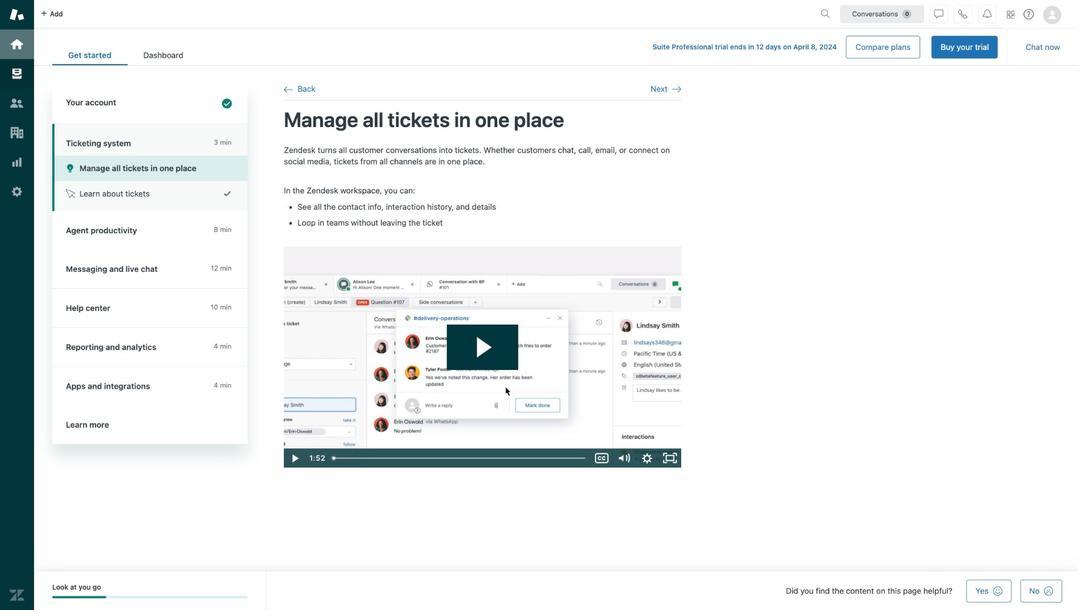 Task type: describe. For each thing, give the bounding box(es) containing it.
views image
[[10, 66, 24, 81]]

notifications image
[[983, 9, 992, 18]]

video element
[[284, 247, 681, 468]]

zendesk image
[[10, 588, 24, 603]]

reporting image
[[10, 155, 24, 170]]

button displays agent's chat status as invisible. image
[[934, 9, 943, 18]]

content-title region
[[284, 112, 681, 127]]

get started image
[[10, 37, 24, 52]]

April 8, 2024 text field
[[793, 43, 837, 51]]

get help image
[[1024, 9, 1034, 19]]

main element
[[0, 0, 34, 610]]

organizations image
[[10, 125, 24, 140]]

customers image
[[10, 96, 24, 111]]

progress-bar progress bar
[[52, 596, 248, 599]]



Task type: vqa. For each thing, say whether or not it's contained in the screenshot.
the Video element
yes



Task type: locate. For each thing, give the bounding box(es) containing it.
zendesk products image
[[1007, 11, 1015, 19]]

admin image
[[10, 185, 24, 199]]

region
[[284, 145, 681, 468]]

zendesk support image
[[10, 7, 24, 22]]

tab list
[[52, 45, 199, 65]]

footer
[[34, 572, 1078, 610]]

video thumbnail image
[[284, 247, 681, 468], [284, 247, 681, 468]]

tab
[[127, 45, 199, 65]]

heading
[[52, 83, 248, 124]]

progress bar image
[[52, 596, 106, 599]]



